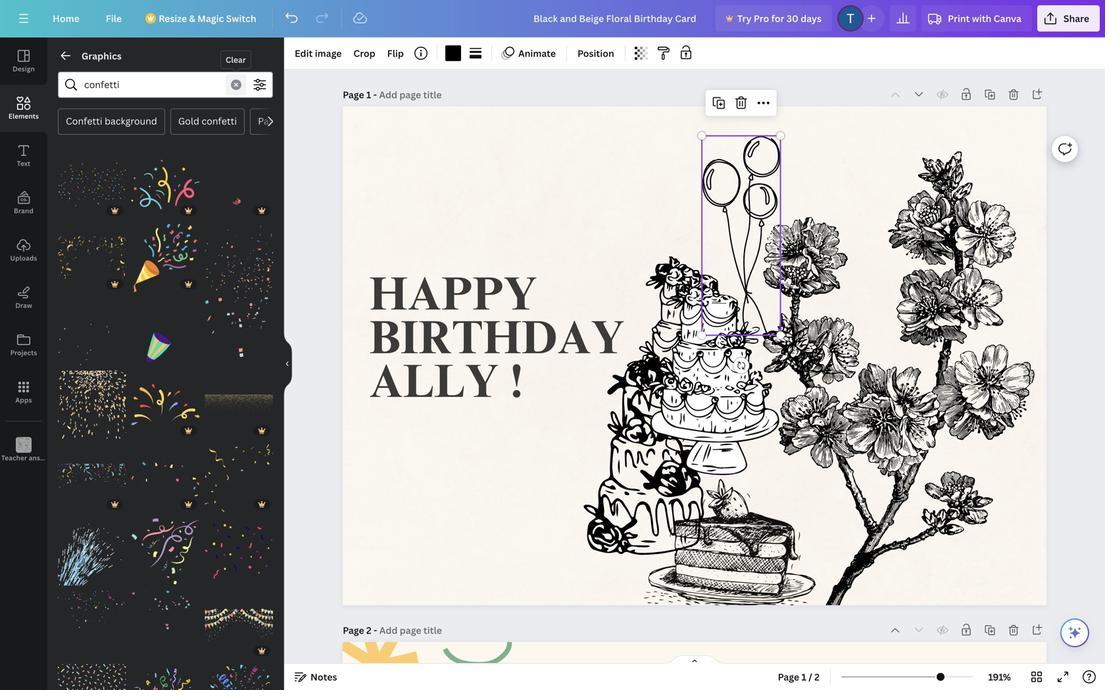 Task type: describe. For each thing, give the bounding box(es) containing it.
resize & magic switch button
[[138, 5, 267, 32]]

191% button
[[979, 667, 1021, 688]]

teacher answer keys
[[1, 454, 68, 463]]

draw button
[[0, 274, 47, 322]]

share button
[[1038, 5, 1100, 32]]

ally
[[370, 364, 499, 411]]

edit image
[[295, 47, 342, 60]]

30
[[787, 12, 799, 25]]

confetti serpentine explosion image
[[205, 665, 273, 691]]

page 1 -
[[343, 89, 379, 101]]

canva
[[994, 12, 1022, 25]]

print with canva button
[[922, 5, 1032, 32]]

page 1 / 2 button
[[773, 667, 825, 688]]

party popper
[[258, 115, 317, 127]]

&
[[189, 12, 195, 25]]

party
[[258, 115, 282, 127]]

confetti serpentine falling image
[[58, 445, 126, 513]]

gold glitter confetti image
[[205, 371, 273, 439]]

show pages image
[[663, 655, 726, 666]]

with
[[972, 12, 992, 25]]

abstract happy birthday confetti background. vector illustration image
[[58, 151, 126, 219]]

page 2 -
[[343, 625, 380, 637]]

birthday
[[370, 320, 625, 367]]

1 for /
[[802, 672, 807, 684]]

design
[[13, 64, 35, 73]]

uploads button
[[0, 227, 47, 274]]

text button
[[0, 132, 47, 180]]

notes
[[311, 672, 337, 684]]

edit image button
[[290, 43, 347, 64]]

elements button
[[0, 85, 47, 132]]

crop
[[354, 47, 376, 60]]

brand button
[[0, 180, 47, 227]]

keys
[[54, 454, 68, 463]]

gold confetti
[[178, 115, 237, 127]]

flip button
[[382, 43, 409, 64]]

colorful confetti image
[[205, 518, 273, 586]]

- for page 1 -
[[374, 89, 377, 101]]

colorful confetti seamless pattern image
[[58, 665, 126, 691]]

share
[[1064, 12, 1090, 25]]

- for page 2 -
[[374, 625, 377, 637]]

try pro for 30 days
[[738, 12, 822, 25]]

!
[[511, 364, 523, 411]]

Search graphics search field
[[84, 72, 223, 97]]

try pro for 30 days button
[[716, 5, 832, 32]]

crop button
[[348, 43, 381, 64]]

magic
[[197, 12, 224, 25]]

confetti celebration icon image
[[131, 371, 200, 439]]

confetti
[[202, 115, 237, 127]]

position
[[578, 47, 614, 60]]

draw
[[15, 301, 32, 310]]

switch
[[226, 12, 256, 25]]

confetti background
[[66, 115, 157, 127]]



Task type: locate. For each thing, give the bounding box(es) containing it.
1 for -
[[366, 89, 371, 101]]

1 down 'crop' in the top left of the page
[[366, 89, 371, 101]]

0 vertical spatial page title text field
[[379, 88, 443, 101]]

0 horizontal spatial 2
[[366, 625, 372, 637]]

popper
[[284, 115, 317, 127]]

hand drawn confetti image
[[131, 151, 200, 219]]

side panel tab list
[[0, 38, 68, 474]]

resize & magic switch
[[159, 12, 256, 25]]

2 inside button
[[815, 672, 820, 684]]

page
[[343, 89, 364, 101], [343, 625, 364, 637], [778, 672, 800, 684]]

projects
[[10, 349, 37, 358]]

animate
[[519, 47, 556, 60]]

file
[[106, 12, 122, 25]]

/
[[809, 672, 813, 684]]

position button
[[573, 43, 620, 64]]

1
[[366, 89, 371, 101], [802, 672, 807, 684]]

gold confetti image
[[205, 445, 273, 513]]

2 page title text field from the top
[[380, 624, 443, 638]]

gold confetti button
[[170, 109, 245, 135]]

teacher
[[1, 454, 27, 463]]

1 horizontal spatial 2
[[815, 672, 820, 684]]

resize
[[159, 12, 187, 25]]

colorful simple confetti party decoration image
[[131, 518, 200, 586]]

1 inside button
[[802, 672, 807, 684]]

1 left /
[[802, 672, 807, 684]]

edit
[[295, 47, 313, 60]]

happy
[[370, 276, 537, 323]]

text
[[17, 159, 30, 168]]

group
[[58, 143, 126, 219], [131, 151, 200, 219], [205, 151, 273, 219], [58, 216, 126, 292], [131, 216, 200, 292], [205, 216, 273, 292], [58, 290, 126, 366], [131, 290, 200, 366], [205, 290, 273, 366], [58, 363, 126, 439], [131, 371, 200, 439], [205, 371, 273, 439], [58, 437, 126, 513], [205, 437, 273, 513], [131, 445, 200, 513], [131, 510, 200, 586], [58, 518, 126, 586], [205, 518, 273, 586], [58, 584, 126, 660], [131, 584, 200, 660], [205, 592, 273, 660], [58, 657, 126, 691], [205, 657, 273, 691], [131, 665, 200, 691]]

-
[[374, 89, 377, 101], [374, 625, 377, 637]]

color paper confetti image
[[131, 665, 200, 691]]

party icon. confetti popper illustration image
[[131, 224, 200, 292]]

background with bunting and confetti image
[[205, 592, 273, 660]]

brand
[[14, 207, 34, 216]]

1 vertical spatial page
[[343, 625, 364, 637]]

1 horizontal spatial 1
[[802, 672, 807, 684]]

confetti background button
[[58, 109, 165, 135]]

gold
[[178, 115, 199, 127]]

canva assistant image
[[1067, 626, 1083, 642]]

0 vertical spatial -
[[374, 89, 377, 101]]

1 page title text field from the top
[[379, 88, 443, 101]]

projects button
[[0, 322, 47, 369]]

for
[[772, 12, 785, 25]]

try
[[738, 12, 752, 25]]

clear
[[226, 54, 246, 65]]

0 vertical spatial 1
[[366, 89, 371, 101]]

flip
[[387, 47, 404, 60]]

1 vertical spatial 2
[[815, 672, 820, 684]]

page for page 1
[[343, 89, 364, 101]]

page 1 / 2
[[778, 672, 820, 684]]

1 vertical spatial 1
[[802, 672, 807, 684]]

Design title text field
[[523, 5, 711, 32]]

answer
[[29, 454, 52, 463]]

home
[[53, 12, 79, 25]]

0 horizontal spatial 1
[[366, 89, 371, 101]]

ally !
[[370, 364, 523, 411]]

Page title text field
[[379, 88, 443, 101], [380, 624, 443, 638]]

file button
[[95, 5, 132, 32]]

page title text field for page 2 -
[[380, 624, 443, 638]]

print
[[948, 12, 970, 25]]

0 vertical spatial page
[[343, 89, 364, 101]]

graphics
[[82, 50, 122, 62]]

animate button
[[497, 43, 561, 64]]

hide image
[[284, 333, 292, 396]]

home link
[[42, 5, 90, 32]]

page title text field for page 1 -
[[379, 88, 443, 101]]

0 vertical spatial 2
[[366, 625, 372, 637]]

party popper button
[[250, 109, 324, 135]]

apps button
[[0, 369, 47, 417]]

page for page 2
[[343, 625, 364, 637]]

notes button
[[290, 667, 342, 688]]

uploads
[[10, 254, 37, 263]]

1 vertical spatial page title text field
[[380, 624, 443, 638]]

page inside page 1 / 2 button
[[778, 672, 800, 684]]

colorful confetti falling image
[[131, 445, 200, 513]]

2 vertical spatial page
[[778, 672, 800, 684]]

days
[[801, 12, 822, 25]]

apps
[[15, 396, 32, 405]]

design button
[[0, 38, 47, 85]]

;
[[23, 455, 25, 463]]

pro
[[754, 12, 769, 25]]

falling gold confetti image
[[58, 224, 126, 292]]

image
[[315, 47, 342, 60]]

print with canva
[[948, 12, 1022, 25]]

2
[[366, 625, 372, 637], [815, 672, 820, 684]]

1 vertical spatial -
[[374, 625, 377, 637]]

background
[[105, 115, 157, 127]]

elements
[[8, 112, 39, 121]]

191%
[[989, 672, 1011, 684]]

confetti
[[66, 115, 102, 127]]

#000000 image
[[445, 45, 461, 61], [445, 45, 461, 61]]

main menu bar
[[0, 0, 1106, 38]]



Task type: vqa. For each thing, say whether or not it's contained in the screenshot.
'Input field to search for apps' search field
no



